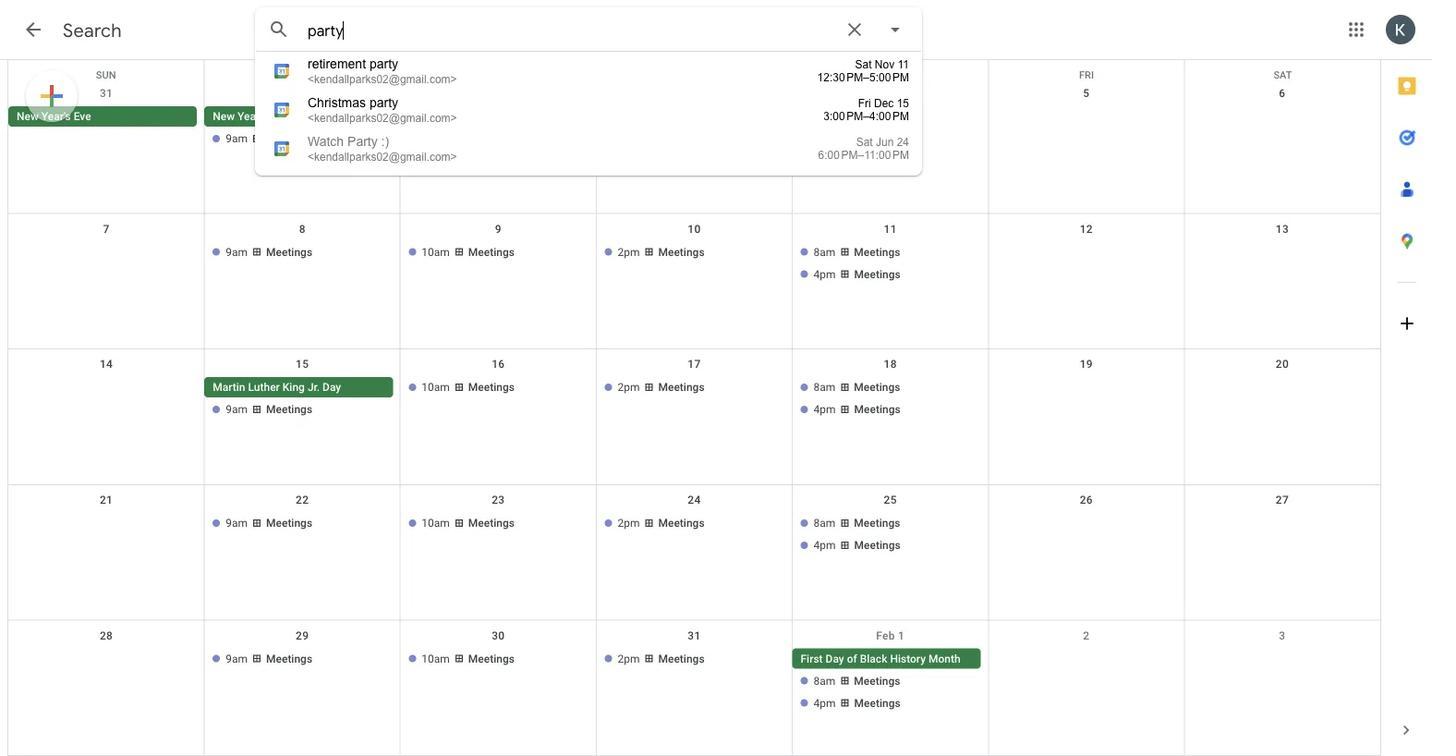 Task type: vqa. For each thing, say whether or not it's contained in the screenshot.
Bold Image
no



Task type: describe. For each thing, give the bounding box(es) containing it.
3
[[1280, 629, 1286, 642]]

go back image
[[22, 18, 44, 41]]

new year's day button
[[204, 106, 393, 127]]

party for christmas party
[[370, 95, 398, 110]]

8
[[299, 222, 306, 235]]

none search field containing retirement party
[[255, 7, 922, 176]]

row containing 28
[[8, 621, 1381, 756]]

christmas party
[[308, 95, 398, 110]]

2 horizontal spatial day
[[826, 652, 844, 665]]

first
[[801, 652, 823, 665]]

<kendallparks02@gmail.com> for retirement party
[[308, 73, 457, 85]]

1 9am from the top
[[226, 132, 248, 145]]

jun
[[876, 136, 894, 148]]

eve
[[74, 110, 91, 123]]

3 9am from the top
[[226, 403, 248, 416]]

0 horizontal spatial 24
[[688, 493, 701, 506]]

15 inside grid
[[296, 358, 309, 371]]

1 for jan 1
[[310, 87, 317, 100]]

clear search image
[[836, 11, 873, 48]]

row containing 14
[[8, 350, 1381, 485]]

party for retirement party
[[370, 56, 398, 71]]

:)
[[381, 134, 389, 148]]

row containing 21
[[8, 485, 1381, 621]]

2pm for 31
[[618, 652, 640, 665]]

28
[[100, 629, 113, 642]]

24 inside 'sat jun 24 6:00 pm–11:00 pm'
[[897, 136, 909, 148]]

12
[[1080, 222, 1093, 235]]

sun
[[96, 69, 116, 81]]

10
[[688, 222, 701, 235]]

christmas
[[308, 95, 366, 110]]

4pm for 11
[[814, 268, 836, 281]]

first day of black history month button
[[793, 648, 981, 669]]

20
[[1276, 358, 1289, 371]]

meetings button
[[793, 128, 981, 149]]

sat nov 11
12:30 pm–5:00 pm element
[[773, 58, 909, 84]]

sat for retirement party
[[855, 58, 872, 71]]

first day of black history month
[[801, 652, 961, 665]]

1 vertical spatial day
[[323, 381, 341, 394]]

2pm for 24
[[618, 516, 640, 529]]

search image
[[261, 11, 298, 48]]

black
[[860, 652, 888, 665]]

jan 1
[[288, 87, 317, 100]]

9
[[495, 222, 502, 235]]

6
[[1280, 87, 1286, 100]]

sat jun 24
6:00 pm–11:00 pm element
[[773, 136, 909, 162]]

year's for day
[[238, 110, 267, 123]]

15 inside fri dec 15 3:00 pm–4:00 pm
[[897, 97, 909, 110]]

new year's eve
[[17, 110, 91, 123]]

list box inside search field
[[256, 52, 922, 168]]

of
[[847, 652, 857, 665]]

Search text field
[[308, 21, 833, 40]]

23
[[492, 493, 505, 506]]

nov
[[875, 58, 895, 71]]

month
[[929, 652, 961, 665]]

sat up 6
[[1274, 69, 1292, 81]]

new year's day
[[213, 110, 288, 123]]

17
[[688, 358, 701, 371]]

0 vertical spatial day
[[270, 110, 288, 123]]

fri for fri dec 15 3:00 pm–4:00 pm
[[858, 97, 871, 110]]

9am for 8
[[226, 245, 248, 258]]

9am for 22
[[226, 516, 248, 529]]

27
[[1276, 493, 1289, 506]]

6:00 pm–11:00 pm
[[818, 149, 909, 161]]

sat jun 24 6:00 pm–11:00 pm
[[818, 136, 909, 161]]

2 column header from the left
[[597, 60, 793, 79]]

fri dec 15
3:00 pm–4:00 pm element
[[773, 97, 909, 123]]

4 4pm from the top
[[814, 696, 836, 709]]

<kendallparks02@gmail.com> element for retirement party
[[308, 73, 457, 85]]

watch
[[308, 134, 344, 148]]

luther
[[248, 381, 280, 394]]

watch party :)
[[308, 134, 389, 148]]

jr.
[[308, 381, 320, 394]]

dec
[[874, 97, 894, 110]]

row containing sun
[[8, 60, 1381, 81]]

2pm for 17
[[618, 381, 640, 394]]



Task type: locate. For each thing, give the bounding box(es) containing it.
5 row from the top
[[8, 485, 1381, 621]]

martin
[[213, 381, 245, 394]]

sat
[[855, 58, 872, 71], [1274, 69, 1292, 81], [856, 136, 873, 148]]

<kendallparks02@gmail.com> for watch party :)
[[308, 151, 457, 163]]

cell containing first day of black history month
[[793, 648, 989, 715]]

2pm for 10
[[618, 245, 640, 258]]

party right the retirement
[[370, 56, 398, 71]]

<kendallparks02@gmail.com> element up :)
[[308, 112, 457, 124]]

31
[[100, 87, 113, 100], [688, 629, 701, 642]]

sat inside the sat nov 11 12:30 pm–5:00 pm
[[855, 58, 872, 71]]

29
[[296, 629, 309, 642]]

30
[[492, 629, 505, 642]]

10am
[[422, 110, 450, 123], [422, 245, 450, 258], [422, 381, 450, 394], [422, 516, 450, 529], [422, 652, 450, 665]]

<kendallparks02@gmail.com>
[[308, 73, 457, 85], [308, 112, 457, 124], [308, 151, 457, 163]]

day left "of"
[[826, 652, 844, 665]]

25
[[884, 493, 897, 506]]

list box
[[256, 52, 922, 168]]

fri
[[1080, 69, 1094, 81], [858, 97, 871, 110]]

search heading
[[63, 19, 122, 42]]

new year's eve button
[[8, 106, 197, 127]]

2 year's from the left
[[238, 110, 267, 123]]

3 row from the top
[[8, 214, 1381, 350]]

4 row from the top
[[8, 350, 1381, 485]]

<kendallparks02@gmail.com> element for christmas party
[[308, 112, 457, 124]]

<kendallparks02@gmail.com> element for watch party :)
[[308, 151, 457, 163]]

0 horizontal spatial 1
[[310, 87, 317, 100]]

1 right feb
[[898, 629, 905, 642]]

new inside cell
[[213, 110, 235, 123]]

2 <kendallparks02@gmail.com> from the top
[[308, 112, 457, 124]]

year's for eve
[[41, 110, 71, 123]]

sat nov 11 12:30 pm–5:00 pm
[[818, 58, 909, 84]]

sat up the "6:00 pm–11:00 pm"
[[856, 136, 873, 148]]

0 vertical spatial 11
[[898, 58, 909, 71]]

1 horizontal spatial 31
[[688, 629, 701, 642]]

10am button
[[400, 106, 589, 127]]

1 vertical spatial 1
[[898, 629, 905, 642]]

day
[[270, 110, 288, 123], [323, 381, 341, 394], [826, 652, 844, 665]]

column header
[[401, 60, 597, 79], [597, 60, 793, 79]]

4pm for 25
[[814, 539, 836, 552]]

3 4pm from the top
[[814, 539, 836, 552]]

1 right jan
[[310, 87, 317, 100]]

2 vertical spatial day
[[826, 652, 844, 665]]

4 8am from the top
[[814, 516, 836, 529]]

11 right 'nov'
[[898, 58, 909, 71]]

1 <kendallparks02@gmail.com> from the top
[[308, 73, 457, 85]]

meetings
[[854, 110, 901, 123], [266, 132, 313, 145], [855, 132, 901, 145], [266, 245, 313, 258], [468, 245, 515, 258], [659, 245, 705, 258], [854, 245, 901, 258], [855, 268, 901, 281], [468, 381, 515, 394], [659, 381, 705, 394], [854, 381, 901, 394], [266, 403, 313, 416], [855, 403, 901, 416], [266, 516, 313, 529], [468, 516, 515, 529], [659, 516, 705, 529], [854, 516, 901, 529], [855, 539, 901, 552], [266, 652, 313, 665], [468, 652, 515, 665], [659, 652, 705, 665], [854, 674, 901, 687], [855, 696, 901, 709]]

4pm for 18
[[814, 403, 836, 416]]

new
[[17, 110, 39, 123], [213, 110, 235, 123]]

retirement party
[[308, 56, 398, 71]]

year's
[[41, 110, 71, 123], [238, 110, 267, 123]]

history
[[890, 652, 926, 665]]

1 <kendallparks02@gmail.com> element from the top
[[308, 73, 457, 85]]

15 up martin luther king jr. day button
[[296, 358, 309, 371]]

1 horizontal spatial year's
[[238, 110, 267, 123]]

2 9am from the top
[[226, 245, 248, 258]]

tab list
[[1382, 60, 1433, 704]]

15 right 4
[[897, 97, 909, 110]]

0 horizontal spatial 31
[[100, 87, 113, 100]]

meetings inside button
[[855, 132, 901, 145]]

11 inside grid
[[884, 222, 897, 235]]

retirement
[[308, 56, 366, 71]]

18
[[884, 358, 897, 371]]

1 2pm from the top
[[618, 245, 640, 258]]

list box containing retirement party
[[256, 52, 922, 168]]

row containing 7
[[8, 214, 1381, 350]]

3 10am from the top
[[422, 381, 450, 394]]

fri up 5
[[1080, 69, 1094, 81]]

22
[[296, 493, 309, 506]]

grid
[[7, 60, 1381, 756]]

year's inside cell
[[238, 110, 267, 123]]

1 new from the left
[[17, 110, 39, 123]]

8am for 18
[[814, 381, 836, 394]]

cell containing martin luther king jr. day
[[204, 377, 401, 422]]

3 2pm from the top
[[618, 516, 640, 529]]

2 2pm from the top
[[618, 381, 640, 394]]

<kendallparks02@gmail.com> element
[[308, 73, 457, 85], [308, 112, 457, 124], [308, 151, 457, 163]]

sat up 12:30 pm–5:00 pm
[[855, 58, 872, 71]]

day down jan
[[270, 110, 288, 123]]

<kendallparks02@gmail.com> down :)
[[308, 151, 457, 163]]

1 vertical spatial 31
[[688, 629, 701, 642]]

row containing 31
[[8, 79, 1381, 214]]

1 vertical spatial 15
[[296, 358, 309, 371]]

party
[[348, 134, 378, 148]]

1 vertical spatial <kendallparks02@gmail.com> element
[[308, 112, 457, 124]]

party up :)
[[370, 95, 398, 110]]

0 horizontal spatial new
[[17, 110, 39, 123]]

2pm
[[618, 245, 640, 258], [618, 381, 640, 394], [618, 516, 640, 529], [618, 652, 640, 665]]

8am for 25
[[814, 516, 836, 529]]

1 vertical spatial fri
[[858, 97, 871, 110]]

0 vertical spatial 1
[[310, 87, 317, 100]]

26
[[1080, 493, 1093, 506]]

1 10am from the top
[[422, 110, 450, 123]]

0 horizontal spatial 11
[[884, 222, 897, 235]]

feb
[[876, 629, 895, 642]]

21
[[100, 493, 113, 506]]

0 horizontal spatial day
[[270, 110, 288, 123]]

1 4pm from the top
[[814, 268, 836, 281]]

1 vertical spatial 11
[[884, 222, 897, 235]]

1 horizontal spatial new
[[213, 110, 235, 123]]

4 9am from the top
[[226, 516, 248, 529]]

1 horizontal spatial 24
[[897, 136, 909, 148]]

fri up 3:00 pm–4:00 pm
[[858, 97, 871, 110]]

9am
[[226, 132, 248, 145], [226, 245, 248, 258], [226, 403, 248, 416], [226, 516, 248, 529], [226, 652, 248, 665]]

11 inside the sat nov 11 12:30 pm–5:00 pm
[[898, 58, 909, 71]]

0 vertical spatial party
[[370, 56, 398, 71]]

2 vertical spatial <kendallparks02@gmail.com> element
[[308, 151, 457, 163]]

7
[[103, 222, 110, 235]]

2 <kendallparks02@gmail.com> element from the top
[[308, 112, 457, 124]]

1 vertical spatial party
[[370, 95, 398, 110]]

2 8am from the top
[[814, 245, 836, 258]]

12:30 pm–5:00 pm
[[818, 71, 909, 84]]

<kendallparks02@gmail.com> element down "retirement party" at the left top of page
[[308, 73, 457, 85]]

<kendallparks02@gmail.com> down "retirement party" at the left top of page
[[308, 73, 457, 85]]

martin luther king jr. day button
[[204, 377, 393, 398]]

1 vertical spatial 24
[[688, 493, 701, 506]]

5 10am from the top
[[422, 652, 450, 665]]

8am for 4
[[814, 110, 836, 123]]

10am for 9
[[422, 245, 450, 258]]

4pm
[[814, 268, 836, 281], [814, 403, 836, 416], [814, 539, 836, 552], [814, 696, 836, 709]]

5 9am from the top
[[226, 652, 248, 665]]

16
[[492, 358, 505, 371]]

3:00 pm–4:00 pm
[[824, 110, 909, 122]]

0 horizontal spatial 15
[[296, 358, 309, 371]]

24
[[897, 136, 909, 148], [688, 493, 701, 506]]

0 vertical spatial 31
[[100, 87, 113, 100]]

0 vertical spatial <kendallparks02@gmail.com>
[[308, 73, 457, 85]]

1 vertical spatial <kendallparks02@gmail.com>
[[308, 112, 457, 124]]

3 8am from the top
[[814, 381, 836, 394]]

1 horizontal spatial 15
[[897, 97, 909, 110]]

1 year's from the left
[[41, 110, 71, 123]]

mon
[[291, 69, 314, 81]]

grid containing 31
[[7, 60, 1381, 756]]

11 down the "6:00 pm–11:00 pm"
[[884, 222, 897, 235]]

<kendallparks02@gmail.com> element down :)
[[308, 151, 457, 163]]

row
[[8, 60, 1381, 81], [8, 79, 1381, 214], [8, 214, 1381, 350], [8, 350, 1381, 485], [8, 485, 1381, 621], [8, 621, 1381, 756]]

10am for 16
[[422, 381, 450, 394]]

10am for 30
[[422, 652, 450, 665]]

king
[[283, 381, 305, 394]]

3 <kendallparks02@gmail.com> element from the top
[[308, 151, 457, 163]]

cell containing new year's day
[[204, 106, 401, 151]]

3 <kendallparks02@gmail.com> from the top
[[308, 151, 457, 163]]

4 2pm from the top
[[618, 652, 640, 665]]

13
[[1276, 222, 1289, 235]]

1 column header from the left
[[401, 60, 597, 79]]

thu
[[881, 69, 901, 81]]

5 8am from the top
[[814, 674, 836, 687]]

1 for feb 1
[[898, 629, 905, 642]]

<kendallparks02@gmail.com> up :)
[[308, 112, 457, 124]]

1 horizontal spatial 1
[[898, 629, 905, 642]]

fri for fri
[[1080, 69, 1094, 81]]

fri dec 15 3:00 pm–4:00 pm
[[824, 97, 909, 122]]

martin luther king jr. day
[[213, 381, 341, 394]]

14
[[100, 358, 113, 371]]

10am for 23
[[422, 516, 450, 529]]

1
[[310, 87, 317, 100], [898, 629, 905, 642]]

2 row from the top
[[8, 79, 1381, 214]]

new for new year's eve
[[17, 110, 39, 123]]

19
[[1080, 358, 1093, 371]]

0 horizontal spatial fri
[[858, 97, 871, 110]]

11
[[898, 58, 909, 71], [884, 222, 897, 235]]

1 row from the top
[[8, 60, 1381, 81]]

9am for 29
[[226, 652, 248, 665]]

0 vertical spatial 15
[[897, 97, 909, 110]]

0 vertical spatial 24
[[897, 136, 909, 148]]

2 new from the left
[[213, 110, 235, 123]]

2 10am from the top
[[422, 245, 450, 258]]

party
[[370, 56, 398, 71], [370, 95, 398, 110]]

fri inside fri dec 15 3:00 pm–4:00 pm
[[858, 97, 871, 110]]

1 party from the top
[[370, 56, 398, 71]]

4 10am from the top
[[422, 516, 450, 529]]

15
[[897, 97, 909, 110], [296, 358, 309, 371]]

1 8am from the top
[[814, 110, 836, 123]]

6 row from the top
[[8, 621, 1381, 756]]

search
[[63, 19, 122, 42]]

sat for watch party :)
[[856, 136, 873, 148]]

0 vertical spatial fri
[[1080, 69, 1094, 81]]

day right jr.
[[323, 381, 341, 394]]

10am inside button
[[422, 110, 450, 123]]

1 horizontal spatial day
[[323, 381, 341, 394]]

2 vertical spatial <kendallparks02@gmail.com>
[[308, 151, 457, 163]]

sat inside 'sat jun 24 6:00 pm–11:00 pm'
[[856, 136, 873, 148]]

feb 1
[[876, 629, 905, 642]]

search options image
[[877, 11, 914, 48]]

jan
[[288, 87, 307, 100]]

8am
[[814, 110, 836, 123], [814, 245, 836, 258], [814, 381, 836, 394], [814, 516, 836, 529], [814, 674, 836, 687]]

0 vertical spatial <kendallparks02@gmail.com> element
[[308, 73, 457, 85]]

1 horizontal spatial 11
[[898, 58, 909, 71]]

1 horizontal spatial fri
[[1080, 69, 1094, 81]]

new for new year's day
[[213, 110, 235, 123]]

2 party from the top
[[370, 95, 398, 110]]

5
[[1083, 87, 1090, 100]]

cell
[[204, 106, 401, 151], [793, 106, 989, 151], [989, 106, 1185, 151], [1185, 106, 1381, 151], [605, 113, 612, 120], [8, 242, 204, 286], [793, 242, 989, 286], [989, 242, 1185, 286], [1185, 242, 1381, 286], [8, 377, 204, 422], [204, 377, 401, 422], [793, 377, 989, 422], [989, 377, 1185, 422], [1185, 377, 1381, 422], [8, 513, 204, 557], [793, 513, 989, 557], [989, 513, 1185, 557], [1185, 513, 1381, 557], [8, 648, 204, 715], [793, 648, 989, 715], [989, 648, 1185, 715], [1185, 648, 1381, 715]]

<kendallparks02@gmail.com> for christmas party
[[308, 112, 457, 124]]

fri inside grid
[[1080, 69, 1094, 81]]

None search field
[[255, 7, 922, 176]]

2
[[1083, 629, 1090, 642]]

0 horizontal spatial year's
[[41, 110, 71, 123]]

8am for 11
[[814, 245, 836, 258]]

4
[[887, 87, 894, 100]]

2 4pm from the top
[[814, 403, 836, 416]]



